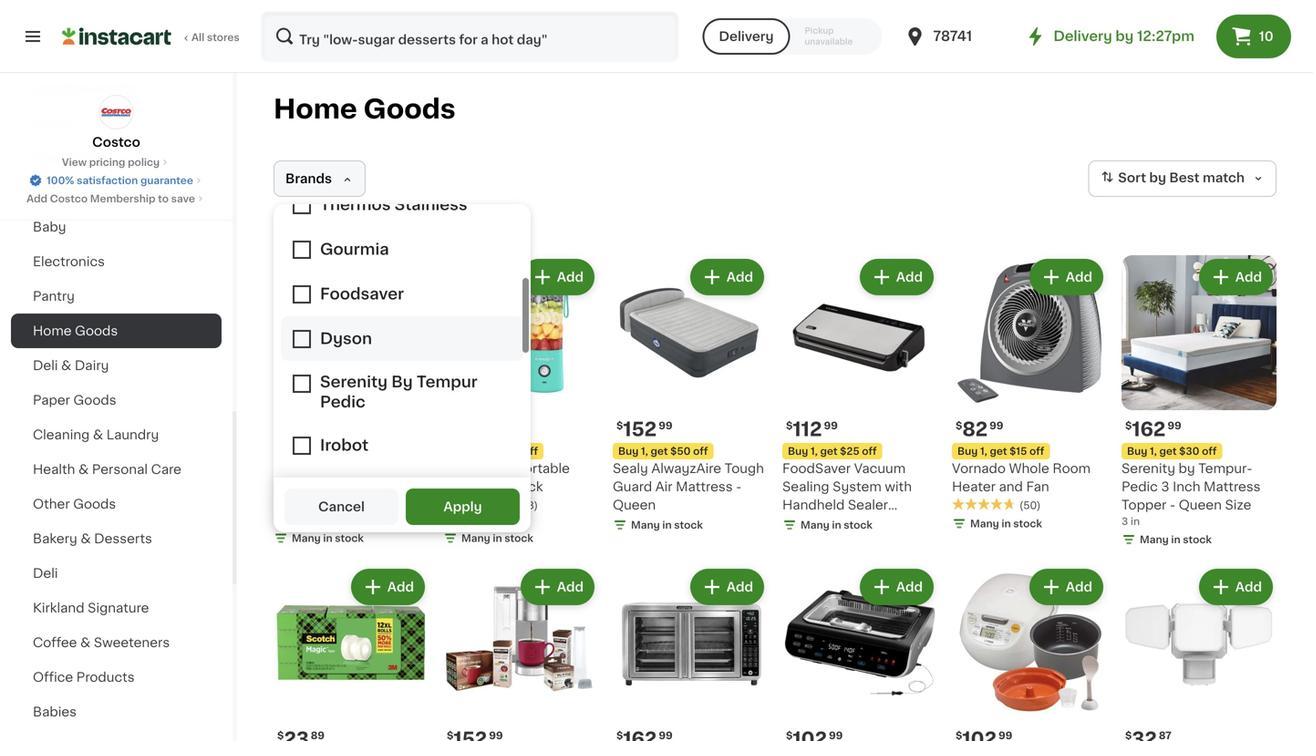 Task type: vqa. For each thing, say whether or not it's contained in the screenshot.
the right (5.29K)
no



Task type: locate. For each thing, give the bounding box(es) containing it.
all
[[192, 32, 205, 42]]

ct down dinner at the bottom of page
[[335, 481, 348, 494]]

brands button
[[274, 161, 366, 197]]

1 horizontal spatial delivery
[[1054, 30, 1113, 43]]

3 off from the left
[[694, 447, 708, 457]]

1 horizontal spatial by
[[1150, 172, 1167, 185]]

cleaning & laundry link
[[11, 418, 222, 453]]

many down 2 ct
[[462, 534, 491, 544]]

in
[[1131, 517, 1141, 527], [1002, 519, 1012, 529], [663, 521, 672, 531], [833, 521, 842, 531], [323, 534, 333, 544], [493, 534, 502, 544], [1172, 535, 1181, 545]]

product group
[[274, 255, 429, 550], [443, 255, 599, 550], [613, 255, 768, 537], [783, 255, 938, 537], [953, 255, 1108, 535], [1122, 255, 1277, 551], [274, 566, 429, 742], [443, 566, 599, 742], [613, 566, 768, 742], [783, 566, 938, 742], [953, 566, 1108, 742], [1122, 566, 1277, 742]]

many down heater
[[971, 519, 1000, 529]]

1 buy from the left
[[279, 447, 300, 457]]

stock down serenity by tempur- pedic 3 inch mattress topper - queen size 3 in
[[1184, 535, 1213, 545]]

costco
[[92, 136, 140, 149], [50, 194, 88, 204]]

$ inside $ 162 99
[[1126, 421, 1133, 431]]

many down 165 ct at the bottom left
[[292, 534, 321, 544]]

portable
[[516, 463, 570, 475]]

2 down $20
[[505, 463, 513, 475]]

1 horizontal spatial mattress
[[1205, 481, 1262, 494]]

2 horizontal spatial by
[[1179, 463, 1196, 475]]

0 vertical spatial home goods
[[274, 96, 456, 122]]

2 inside blendjet 2 portable blender, 2-pack
[[505, 463, 513, 475]]

& inside deli & dairy link
[[61, 360, 71, 372]]

3
[[1162, 481, 1170, 494], [1122, 517, 1129, 527]]

signature
[[88, 602, 149, 615]]

& left laundry
[[93, 429, 103, 442]]

buy up blendjet
[[449, 447, 469, 457]]

get left $50
[[651, 447, 668, 457]]

$ 162 99
[[1126, 420, 1182, 439]]

buy up sealy
[[619, 447, 639, 457]]

ct down ",
[[294, 516, 305, 526]]

ct for chinet dinner plates, 10 3/8 ", 165 ct
[[294, 516, 305, 526]]

stock down sealy alwayzaire tough guard air mattress - queen
[[675, 521, 703, 531]]

12:27pm
[[1138, 30, 1195, 43]]

in down "topper"
[[1131, 517, 1141, 527]]

& inside health & personal care link
[[79, 464, 89, 476]]

3 buy from the left
[[619, 447, 639, 457]]

in inside serenity by tempur- pedic 3 inch mattress topper - queen size 3 in
[[1131, 517, 1141, 527]]

1, up foodsaver at the bottom right of page
[[811, 447, 818, 457]]

0 vertical spatial deli
[[33, 360, 58, 372]]

costco inside 'link'
[[50, 194, 88, 204]]

1, for 162
[[1151, 447, 1158, 457]]

0 vertical spatial home
[[274, 96, 357, 122]]

off right $25
[[863, 447, 877, 457]]

26 buy 1, get $4.50 off chinet dinner plates, 10 3/8 ", 165 ct
[[274, 420, 426, 494]]

165
[[310, 481, 332, 494], [274, 516, 291, 526]]

ct
[[335, 481, 348, 494], [294, 516, 305, 526], [452, 516, 463, 526]]

3 get from the left
[[651, 447, 668, 457]]

pets
[[33, 186, 62, 199]]

personal
[[92, 464, 148, 476]]

-
[[737, 481, 742, 494], [1171, 499, 1176, 512]]

goods for the "paper goods" link
[[73, 394, 116, 407]]

- down inch
[[1171, 499, 1176, 512]]

get left $4.50
[[312, 447, 329, 457]]

& left candy
[[82, 82, 92, 95]]

off right $20
[[524, 447, 538, 457]]

100% satisfaction guarantee
[[47, 176, 193, 186]]

sealer
[[848, 499, 889, 512]]

delivery
[[1054, 30, 1113, 43], [719, 30, 774, 43]]

2 buy from the left
[[449, 447, 469, 457]]

& inside coffee & sweeteners link
[[80, 637, 91, 650]]

0 vertical spatial 165
[[310, 481, 332, 494]]

1 vertical spatial -
[[1171, 499, 1176, 512]]

0 vertical spatial by
[[1116, 30, 1134, 43]]

0 horizontal spatial home
[[33, 325, 72, 338]]

1 vertical spatial costco
[[50, 194, 88, 204]]

by inside field
[[1150, 172, 1167, 185]]

$15
[[1010, 447, 1028, 457]]

get left $15
[[990, 447, 1008, 457]]

0 vertical spatial 2
[[505, 463, 513, 475]]

home goods up deli & dairy
[[33, 325, 118, 338]]

in down serenity by tempur- pedic 3 inch mattress topper - queen size 3 in
[[1172, 535, 1181, 545]]

pantry link
[[11, 279, 222, 314]]

delivery inside "button"
[[719, 30, 774, 43]]

deli & dairy
[[33, 360, 109, 372]]

home
[[274, 96, 357, 122], [33, 325, 72, 338]]

system
[[833, 481, 882, 494]]

off up plates,
[[364, 447, 379, 457]]

0 horizontal spatial ct
[[294, 516, 305, 526]]

6 off from the left
[[1203, 447, 1218, 457]]

policy
[[128, 157, 160, 167]]

$30
[[1180, 447, 1200, 457]]

1 vertical spatial deli
[[33, 568, 58, 580]]

deli up "paper"
[[33, 360, 58, 372]]

89
[[311, 731, 325, 741]]

in down air
[[663, 521, 672, 531]]

- down tough
[[737, 481, 742, 494]]

1, up serenity
[[1151, 447, 1158, 457]]

office
[[33, 672, 73, 684]]

0 vertical spatial 10
[[1260, 30, 1274, 43]]

6 1, from the left
[[1151, 447, 1158, 457]]

costco link
[[92, 95, 140, 151]]

0 horizontal spatial delivery
[[719, 30, 774, 43]]

get left the $30
[[1160, 447, 1178, 457]]

1 horizontal spatial 3
[[1162, 481, 1170, 494]]

queen down guard
[[613, 499, 656, 512]]

1 vertical spatial 2
[[443, 516, 450, 526]]

1 vertical spatial 10
[[412, 463, 426, 475]]

off right $15
[[1030, 447, 1045, 457]]

0 horizontal spatial 2
[[443, 516, 450, 526]]

(693)
[[511, 501, 538, 511]]

4 off from the left
[[863, 447, 877, 457]]

$ inside $ 152 99
[[617, 421, 624, 431]]

5 get from the left
[[990, 447, 1008, 457]]

by left 12:27pm
[[1116, 30, 1134, 43]]

$25
[[841, 447, 860, 457]]

queen inside sealy alwayzaire tough guard air mattress - queen
[[613, 499, 656, 512]]

Best match Sort by field
[[1089, 161, 1277, 197]]

& for cleaning
[[93, 429, 103, 442]]

alwayzaire
[[652, 463, 722, 475]]

1 horizontal spatial ct
[[335, 481, 348, 494]]

99 inside $ 82 99
[[990, 421, 1004, 431]]

mattress inside serenity by tempur- pedic 3 inch mattress topper - queen size 3 in
[[1205, 481, 1262, 494]]

by inside serenity by tempur- pedic 3 inch mattress topper - queen size 3 in
[[1179, 463, 1196, 475]]

0 horizontal spatial home goods
[[33, 325, 118, 338]]

165 right ",
[[310, 481, 332, 494]]

5 off from the left
[[1030, 447, 1045, 457]]

2 1, from the left
[[472, 447, 479, 457]]

goods inside home goods link
[[75, 325, 118, 338]]

room
[[1053, 463, 1091, 475]]

1 queen from the left
[[613, 499, 656, 512]]

0 horizontal spatial 10
[[412, 463, 426, 475]]

3 1, from the left
[[641, 447, 649, 457]]

get for 162
[[1160, 447, 1178, 457]]

mattress
[[676, 481, 733, 494], [1205, 481, 1262, 494]]

$ 82 99
[[956, 420, 1004, 439]]

2 vertical spatial by
[[1179, 463, 1196, 475]]

bakery & desserts
[[33, 533, 152, 546]]

paper goods link
[[11, 383, 222, 418]]

deli for deli & dairy
[[33, 360, 58, 372]]

goods
[[364, 96, 456, 122], [75, 325, 118, 338], [73, 394, 116, 407], [73, 498, 116, 511]]

many in stock down "topper"
[[1141, 535, 1213, 545]]

home up the brands dropdown button
[[274, 96, 357, 122]]

view
[[62, 157, 87, 167]]

$82.19 element
[[443, 418, 599, 442]]

6 buy from the left
[[1128, 447, 1148, 457]]

vacuum
[[855, 463, 906, 475]]

$
[[617, 421, 624, 431], [787, 421, 793, 431], [956, 421, 963, 431], [1126, 421, 1133, 431], [277, 731, 284, 741], [447, 731, 454, 741], [617, 731, 624, 741], [787, 731, 793, 741], [956, 731, 963, 741], [1126, 731, 1133, 741]]

off right $50
[[694, 447, 708, 457]]

& for deli
[[61, 360, 71, 372]]

stock down the (50)
[[1014, 519, 1043, 529]]

apply button
[[406, 489, 520, 526]]

add
[[27, 194, 47, 204], [557, 271, 584, 284], [727, 271, 754, 284], [897, 271, 923, 284], [1066, 271, 1093, 284], [1236, 271, 1263, 284], [388, 581, 414, 594], [557, 581, 584, 594], [727, 581, 754, 594], [897, 581, 923, 594], [1066, 581, 1093, 594], [1236, 581, 1263, 594]]

pricing
[[89, 157, 125, 167]]

4 get from the left
[[821, 447, 838, 457]]

queen down inch
[[1180, 499, 1223, 512]]

ct inside 26 buy 1, get $4.50 off chinet dinner plates, 10 3/8 ", 165 ct
[[335, 481, 348, 494]]

$ inside $ 112 99
[[787, 421, 793, 431]]

5 buy from the left
[[958, 447, 978, 457]]

99 inside $ 112 99
[[824, 421, 838, 431]]

kirkland signature
[[33, 602, 149, 615]]

care
[[151, 464, 182, 476]]

get left $25
[[821, 447, 838, 457]]

heater
[[953, 481, 996, 494]]

6 get from the left
[[1160, 447, 1178, 457]]

1 vertical spatial home
[[33, 325, 72, 338]]

$ inside $ 82 99
[[956, 421, 963, 431]]

2 off from the left
[[524, 447, 538, 457]]

0 vertical spatial -
[[737, 481, 742, 494]]

10 inside 26 buy 1, get $4.50 off chinet dinner plates, 10 3/8 ", 165 ct
[[412, 463, 426, 475]]

78741
[[934, 30, 973, 43]]

office products link
[[11, 661, 222, 695]]

sort by
[[1119, 172, 1167, 185]]

off right the $30
[[1203, 447, 1218, 457]]

3 left inch
[[1162, 481, 1170, 494]]

0 horizontal spatial queen
[[613, 499, 656, 512]]

product group containing 82
[[953, 255, 1108, 535]]

$20
[[501, 447, 521, 457]]

2 horizontal spatial ct
[[452, 516, 463, 526]]

product group containing 162
[[1122, 255, 1277, 551]]

1 off from the left
[[364, 447, 379, 457]]

buy for 112
[[788, 447, 809, 457]]

get left $20
[[481, 447, 499, 457]]

by right the sort
[[1150, 172, 1167, 185]]

5 1, from the left
[[981, 447, 988, 457]]

2 down apply at the left
[[443, 516, 450, 526]]

1 horizontal spatial home
[[274, 96, 357, 122]]

goods for home goods link
[[75, 325, 118, 338]]

delivery by 12:27pm
[[1054, 30, 1195, 43]]

mattress down alwayzaire
[[676, 481, 733, 494]]

many in stock down cancel
[[292, 534, 364, 544]]

get for 152
[[651, 447, 668, 457]]

costco down the 100%
[[50, 194, 88, 204]]

other
[[33, 498, 70, 511]]

add costco membership to save link
[[27, 192, 206, 206]]

165 down the "3/8"
[[274, 516, 291, 526]]

goods inside other goods link
[[73, 498, 116, 511]]

off for 162
[[1203, 447, 1218, 457]]

deli for deli
[[33, 568, 58, 580]]

0 horizontal spatial -
[[737, 481, 742, 494]]

0 horizontal spatial costco
[[50, 194, 88, 204]]

& right bakery
[[81, 533, 91, 546]]

costco up view pricing policy link
[[92, 136, 140, 149]]

add button
[[523, 261, 593, 294], [692, 261, 763, 294], [862, 261, 933, 294], [1032, 261, 1102, 294], [1202, 261, 1272, 294], [353, 571, 423, 604], [523, 571, 593, 604], [692, 571, 763, 604], [862, 571, 933, 604], [1032, 571, 1102, 604], [1202, 571, 1272, 604]]

0 horizontal spatial 165
[[274, 516, 291, 526]]

buy up chinet
[[279, 447, 300, 457]]

1, for 152
[[641, 447, 649, 457]]

sealy
[[613, 463, 649, 475]]

& right 'coffee'
[[80, 637, 91, 650]]

in down cancel
[[323, 534, 333, 544]]

babies link
[[11, 695, 222, 730]]

paper
[[33, 394, 70, 407]]

1 horizontal spatial 10
[[1260, 30, 1274, 43]]

& inside cleaning & laundry link
[[93, 429, 103, 442]]

1 horizontal spatial 2
[[505, 463, 513, 475]]

many in stock down handheld
[[801, 521, 873, 531]]

coffee
[[33, 637, 77, 650]]

deli down bakery
[[33, 568, 58, 580]]

1 vertical spatial home goods
[[33, 325, 118, 338]]

save
[[171, 194, 195, 204]]

view pricing policy link
[[62, 155, 171, 170]]

air
[[656, 481, 673, 494]]

& left dairy
[[61, 360, 71, 372]]

size
[[1226, 499, 1252, 512]]

3 down "topper"
[[1122, 517, 1129, 527]]

get inside 26 buy 1, get $4.50 off chinet dinner plates, 10 3/8 ", 165 ct
[[312, 447, 329, 457]]

1 get from the left
[[312, 447, 329, 457]]

buy up serenity
[[1128, 447, 1148, 457]]

frozen
[[33, 117, 76, 130]]

1 horizontal spatial queen
[[1180, 499, 1223, 512]]

mattress up size
[[1205, 481, 1262, 494]]

10 inside button
[[1260, 30, 1274, 43]]

",
[[299, 481, 307, 494]]

home goods up the brands dropdown button
[[274, 96, 456, 122]]

10
[[1260, 30, 1274, 43], [412, 463, 426, 475]]

0 horizontal spatial 3
[[1122, 517, 1129, 527]]

None search field
[[261, 11, 679, 62]]

2 queen from the left
[[1180, 499, 1223, 512]]

1, up chinet
[[302, 447, 309, 457]]

82
[[963, 420, 988, 439]]

& right health
[[79, 464, 89, 476]]

1 horizontal spatial 165
[[310, 481, 332, 494]]

1 mattress from the left
[[676, 481, 733, 494]]

1 vertical spatial 3
[[1122, 517, 1129, 527]]

off
[[364, 447, 379, 457], [524, 447, 538, 457], [694, 447, 708, 457], [863, 447, 877, 457], [1030, 447, 1045, 457], [1203, 447, 1218, 457]]

many in stock down (693)
[[462, 534, 534, 544]]

2 deli from the top
[[33, 568, 58, 580]]

health & personal care
[[33, 464, 182, 476]]

blendjet 2 portable blender, 2-pack
[[443, 463, 570, 494]]

4 1, from the left
[[811, 447, 818, 457]]

1 1, from the left
[[302, 447, 309, 457]]

1 horizontal spatial -
[[1171, 499, 1176, 512]]

2 mattress from the left
[[1205, 481, 1262, 494]]

home down pantry at the left top
[[33, 325, 72, 338]]

1, up vornado
[[981, 447, 988, 457]]

all stores
[[192, 32, 240, 42]]

0 horizontal spatial by
[[1116, 30, 1134, 43]]

0 horizontal spatial mattress
[[676, 481, 733, 494]]

1, up blendjet
[[472, 447, 479, 457]]

& inside bakery & desserts link
[[81, 533, 91, 546]]

delivery for delivery
[[719, 30, 774, 43]]

& inside snacks & candy "link"
[[82, 82, 92, 95]]

buy up vornado
[[958, 447, 978, 457]]

1 vertical spatial by
[[1150, 172, 1167, 185]]

1 horizontal spatial costco
[[92, 136, 140, 149]]

1 horizontal spatial home goods
[[274, 96, 456, 122]]

goods inside the "paper goods" link
[[73, 394, 116, 407]]

in down apply button
[[493, 534, 502, 544]]

deli
[[33, 360, 58, 372], [33, 568, 58, 580]]

product group containing 26
[[274, 255, 429, 550]]

2 get from the left
[[481, 447, 499, 457]]

& for health
[[79, 464, 89, 476]]

1 deli from the top
[[33, 360, 58, 372]]

and
[[1000, 481, 1024, 494]]

4 buy from the left
[[788, 447, 809, 457]]

in down 'and'
[[1002, 519, 1012, 529]]

by down the $30
[[1179, 463, 1196, 475]]

off for 152
[[694, 447, 708, 457]]

ct down apply at the left
[[452, 516, 463, 526]]

buy down 112
[[788, 447, 809, 457]]

1, down $ 152 99
[[641, 447, 649, 457]]



Task type: describe. For each thing, give the bounding box(es) containing it.
sort
[[1119, 172, 1147, 185]]

many down "topper"
[[1141, 535, 1170, 545]]

satisfaction
[[77, 176, 138, 186]]

apply
[[444, 501, 482, 514]]

vornado
[[953, 463, 1006, 475]]

delivery button
[[703, 18, 791, 55]]

home goods link
[[11, 314, 222, 349]]

ct for blendjet 2 portable blender, 2-pack
[[452, 516, 463, 526]]

product group containing 112
[[783, 255, 938, 537]]

100% satisfaction guarantee button
[[28, 170, 204, 188]]

blendjet
[[443, 463, 502, 475]]

serenity by tempur- pedic 3 inch mattress topper - queen size 3 in
[[1122, 463, 1262, 527]]

26
[[284, 420, 310, 439]]

inch
[[1174, 481, 1201, 494]]

99 inside $ 162 99
[[1168, 421, 1182, 431]]

vornado whole room heater and fan
[[953, 463, 1091, 494]]

delivery for delivery by 12:27pm
[[1054, 30, 1113, 43]]

deli & dairy link
[[11, 349, 222, 383]]

to
[[158, 194, 169, 204]]

1, inside 26 buy 1, get $4.50 off chinet dinner plates, 10 3/8 ", 165 ct
[[302, 447, 309, 457]]

product group containing 152
[[613, 255, 768, 537]]

mattress inside sealy alwayzaire tough guard air mattress - queen
[[676, 481, 733, 494]]

& for coffee
[[80, 637, 91, 650]]

blender,
[[443, 481, 496, 494]]

get for 112
[[821, 447, 838, 457]]

stores
[[207, 32, 240, 42]]

other goods
[[33, 498, 116, 511]]

frozen link
[[11, 106, 222, 141]]

guard
[[613, 481, 653, 494]]

pedic
[[1122, 481, 1159, 494]]

1 vertical spatial 165
[[274, 516, 291, 526]]

many in stock down air
[[631, 521, 703, 531]]

topper
[[1122, 499, 1167, 512]]

stock down cancel 'button'
[[335, 534, 364, 544]]

add inside 'link'
[[27, 194, 47, 204]]

handheld
[[783, 499, 845, 512]]

snacks
[[33, 82, 79, 95]]

products
[[76, 672, 135, 684]]

cleaning
[[33, 429, 90, 442]]

cancel button
[[285, 489, 399, 526]]

get for 82
[[990, 447, 1008, 457]]

pets link
[[11, 175, 222, 210]]

match
[[1204, 172, 1246, 185]]

0 vertical spatial 3
[[1162, 481, 1170, 494]]

- inside sealy alwayzaire tough guard air mattress - queen
[[737, 481, 742, 494]]

many in stock down the (50)
[[971, 519, 1043, 529]]

buy for 152
[[619, 447, 639, 457]]

with
[[885, 481, 912, 494]]

sweeteners
[[94, 637, 170, 650]]

87
[[1160, 731, 1172, 741]]

$4.50
[[331, 447, 362, 457]]

2-
[[499, 481, 512, 494]]

& for bakery
[[81, 533, 91, 546]]

many down handheld
[[801, 521, 830, 531]]

2 ct
[[443, 516, 463, 526]]

by for delivery
[[1116, 30, 1134, 43]]

stock down (693)
[[505, 534, 534, 544]]

best match
[[1170, 172, 1246, 185]]

1, for 82
[[981, 447, 988, 457]]

1, for 112
[[811, 447, 818, 457]]

pack
[[512, 481, 543, 494]]

membership
[[90, 194, 156, 204]]

babies
[[33, 706, 77, 719]]

goods for other goods link
[[73, 498, 116, 511]]

buy for 162
[[1128, 447, 1148, 457]]

99 inside $ 152 99
[[659, 421, 673, 431]]

costco logo image
[[99, 95, 134, 130]]

electronics link
[[11, 245, 222, 279]]

view pricing policy
[[62, 157, 160, 167]]

attachment
[[783, 517, 859, 530]]

all stores link
[[62, 11, 241, 62]]

(1.29k)
[[341, 501, 377, 511]]

delivery by 12:27pm link
[[1025, 26, 1195, 47]]

kirkland signature link
[[11, 591, 222, 626]]

tempur-
[[1199, 463, 1253, 475]]

cleaning & laundry
[[33, 429, 159, 442]]

instacart logo image
[[62, 26, 172, 47]]

off for 112
[[863, 447, 877, 457]]

0 vertical spatial costco
[[92, 136, 140, 149]]

off for 82
[[1030, 447, 1045, 457]]

home goods inside home goods link
[[33, 325, 118, 338]]

coffee & sweeteners
[[33, 637, 170, 650]]

deli link
[[11, 557, 222, 591]]

$ 112 99
[[787, 420, 838, 439]]

tough
[[725, 463, 765, 475]]

candy
[[96, 82, 138, 95]]

$ 152 99
[[617, 420, 673, 439]]

bakery
[[33, 533, 77, 546]]

many down guard
[[631, 521, 660, 531]]

buy inside 26 buy 1, get $4.50 off chinet dinner plates, 10 3/8 ", 165 ct
[[279, 447, 300, 457]]

in down handheld
[[833, 521, 842, 531]]

dinner
[[320, 463, 362, 475]]

chinet
[[274, 463, 316, 475]]

whole
[[1010, 463, 1050, 475]]

10 button
[[1217, 15, 1292, 58]]

Search field
[[263, 13, 677, 60]]

stock down the 'sealer'
[[844, 521, 873, 531]]

sealing
[[783, 481, 830, 494]]

buy 1, get $50 off
[[619, 447, 708, 457]]

- inside serenity by tempur- pedic 3 inch mattress topper - queen size 3 in
[[1171, 499, 1176, 512]]

bakery & desserts link
[[11, 522, 222, 557]]

desserts
[[94, 533, 152, 546]]

office products
[[33, 672, 135, 684]]

sealy alwayzaire tough guard air mattress - queen
[[613, 463, 765, 512]]

household
[[33, 151, 103, 164]]

3/8
[[274, 481, 296, 494]]

dairy
[[75, 360, 109, 372]]

guarantee
[[140, 176, 193, 186]]

foodsaver vacuum sealing system with handheld sealer attachment
[[783, 463, 912, 530]]

other goods link
[[11, 487, 222, 522]]

$50
[[671, 447, 691, 457]]

165 inside 26 buy 1, get $4.50 off chinet dinner plates, 10 3/8 ", 165 ct
[[310, 481, 332, 494]]

by for sort
[[1150, 172, 1167, 185]]

78741 button
[[905, 11, 1014, 62]]

& for snacks
[[82, 82, 92, 95]]

buy for 82
[[958, 447, 978, 457]]

152
[[624, 420, 657, 439]]

brands
[[286, 172, 332, 185]]

off inside 26 buy 1, get $4.50 off chinet dinner plates, 10 3/8 ", 165 ct
[[364, 447, 379, 457]]

best
[[1170, 172, 1200, 185]]

snacks & candy
[[33, 82, 138, 95]]

queen inside serenity by tempur- pedic 3 inch mattress topper - queen size 3 in
[[1180, 499, 1223, 512]]

by for serenity
[[1179, 463, 1196, 475]]

health & personal care link
[[11, 453, 222, 487]]

service type group
[[703, 18, 883, 55]]



